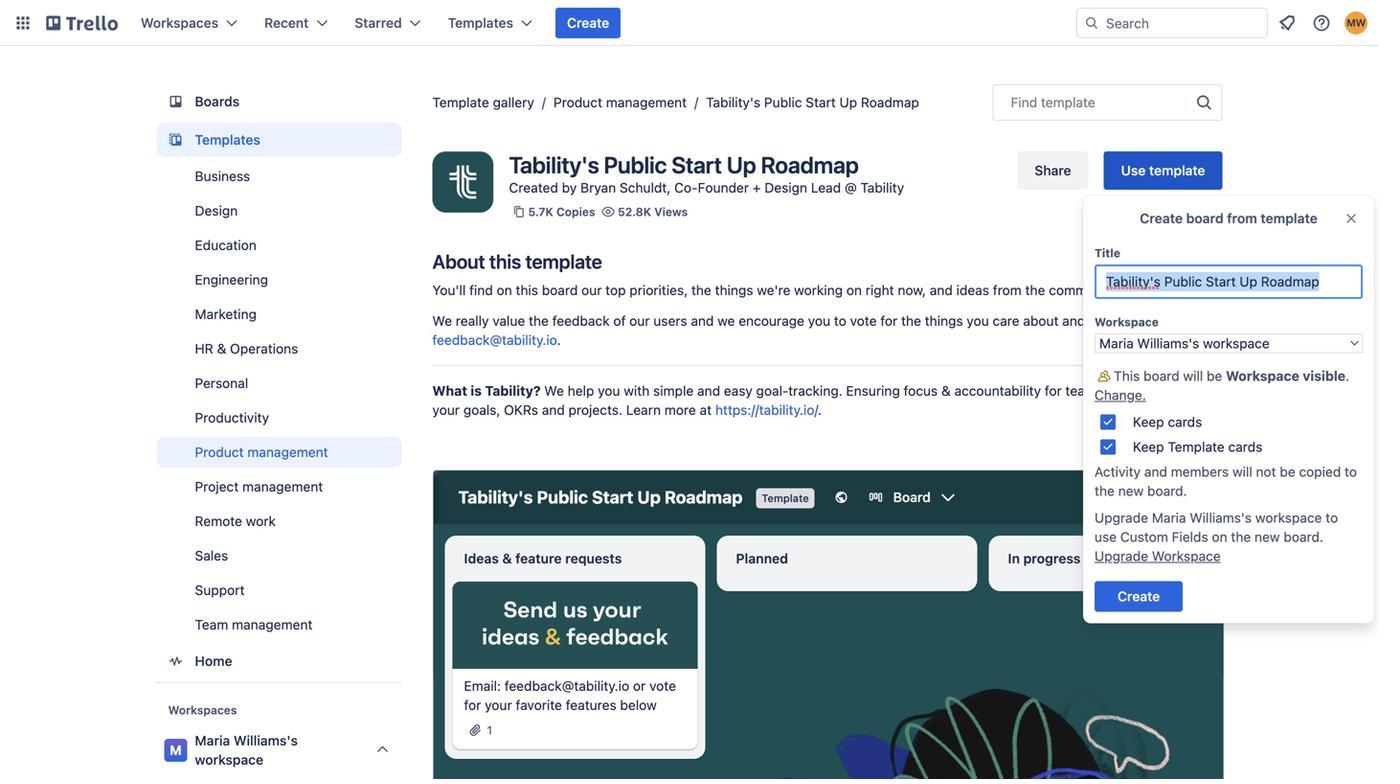 Task type: locate. For each thing, give the bounding box(es) containing it.
to inside we really value the feedback of our users and we encourage you to vote for the things you care about and send your ideas at feedback@tability.io .
[[834, 313, 847, 329]]

value
[[493, 313, 525, 329]]

0 horizontal spatial create
[[567, 15, 610, 31]]

boards
[[195, 93, 240, 109]]

to
[[834, 313, 847, 329], [1345, 464, 1358, 480], [1326, 510, 1339, 526]]

we left help
[[545, 383, 564, 399]]

1 vertical spatial be
[[1280, 464, 1296, 480]]

template left "gallery"
[[433, 94, 489, 110]]

your down what
[[433, 402, 460, 418]]

1 vertical spatial will
[[1233, 464, 1253, 480]]

we're
[[757, 282, 791, 298]]

1 vertical spatial new
[[1255, 529, 1281, 545]]

bryan schuldt, co-founder + design lead @ tability image
[[433, 151, 494, 213]]

0 horizontal spatial williams's
[[234, 733, 298, 748]]

0 horizontal spatial top
[[606, 282, 626, 298]]

1 vertical spatial things
[[925, 313, 964, 329]]

on left right
[[847, 282, 862, 298]]

0 vertical spatial create
[[567, 15, 610, 31]]

from up care
[[993, 282, 1022, 298]]

product management link
[[554, 94, 687, 110], [157, 437, 402, 468]]

create for create board from template
[[1140, 210, 1183, 226]]

new inside upgrade maria williams's workspace to use custom fields on the new board. upgrade workspace
[[1255, 529, 1281, 545]]

1 horizontal spatial things
[[925, 313, 964, 329]]

maria
[[1152, 510, 1187, 526], [195, 733, 230, 748]]

tability?
[[485, 383, 541, 399]]

board inside this board will be workspace visible . change.
[[1144, 368, 1180, 384]]

we
[[433, 313, 452, 329], [545, 383, 564, 399]]

this down about this template
[[516, 282, 538, 298]]

management down productivity link
[[248, 444, 328, 460]]

about this template
[[433, 250, 602, 273]]

up inside tability's public start up roadmap created by bryan schuldt, co-founder + design lead @ tability
[[727, 151, 757, 178]]

1 vertical spatial template
[[1168, 439, 1225, 455]]

template gallery
[[433, 94, 535, 110]]

stay
[[1111, 383, 1139, 399]]

start for tability's public start up roadmap created by bryan schuldt, co-founder + design lead @ tability
[[672, 151, 722, 178]]

roadmap up lead
[[761, 151, 859, 178]]

product management down create button
[[554, 94, 687, 110]]

+
[[753, 180, 761, 195]]

2 vertical spatial to
[[1326, 510, 1339, 526]]

new down activity
[[1119, 483, 1144, 499]]

template right find
[[1041, 94, 1096, 110]]

1 vertical spatial top
[[1161, 383, 1182, 399]]

ideas right send
[[1154, 313, 1187, 329]]

template right use
[[1150, 162, 1206, 178]]

1 vertical spatial our
[[630, 313, 650, 329]]

on inside we help you with simple and easy goal-tracking. ensuring focus & accountability for teams. stay on top of your goals, okrs and projects. learn more at
[[1142, 383, 1158, 399]]

the right value
[[529, 313, 549, 329]]

template inside button
[[1150, 162, 1206, 178]]

tability's for tability's public start up roadmap created by bryan schuldt, co-founder + design lead @ tability
[[509, 151, 599, 178]]

upgrade maria williams's workspace to use custom fields on the new board. upgrade workspace
[[1095, 510, 1339, 564]]

management up remote work link at the bottom left
[[242, 479, 323, 494]]

start
[[806, 94, 836, 110], [672, 151, 722, 178]]

will left not
[[1233, 464, 1253, 480]]

up for tability's public start up roadmap created by bryan schuldt, co-founder + design lead @ tability
[[727, 151, 757, 178]]

on right stay
[[1142, 383, 1158, 399]]

0 vertical spatial for
[[881, 313, 898, 329]]

the down activity
[[1095, 483, 1115, 499]]

of
[[614, 313, 626, 329], [1185, 383, 1198, 399]]

top right this
[[1161, 383, 1182, 399]]

board up feedback
[[542, 282, 578, 298]]

templates up business
[[195, 132, 260, 148]]

public
[[765, 94, 802, 110], [604, 151, 667, 178]]

0 vertical spatial template
[[433, 94, 489, 110]]

roadmap for tability's public start up roadmap created by bryan schuldt, co-founder + design lead @ tability
[[761, 151, 859, 178]]

& right hr on the left top of the page
[[217, 341, 226, 356]]

up up the '+'
[[727, 151, 757, 178]]

our left users
[[630, 313, 650, 329]]

we inside we really value the feedback of our users and we encourage you to vote for the things you care about and send your ideas at feedback@tability.io .
[[433, 313, 452, 329]]

start up lead
[[806, 94, 836, 110]]

your right send
[[1123, 313, 1151, 329]]

is
[[471, 383, 482, 399]]

0 vertical spatial start
[[806, 94, 836, 110]]

0 horizontal spatial we
[[433, 313, 452, 329]]

1 upgrade from the top
[[1095, 510, 1149, 526]]

maria williams (mariawilliams94) image
[[1345, 11, 1368, 34]]

1 horizontal spatial we
[[545, 383, 564, 399]]

workspace inside upgrade maria williams's workspace to use custom fields on the new board. upgrade workspace
[[1256, 510, 1323, 526]]

tability's inside tability's public start up roadmap created by bryan schuldt, co-founder + design lead @ tability
[[509, 151, 599, 178]]

2 horizontal spatial to
[[1345, 464, 1358, 480]]

remote work
[[195, 513, 276, 529]]

0 notifications image
[[1276, 11, 1299, 34]]

start up the co-
[[672, 151, 722, 178]]

0 vertical spatial templates
[[448, 15, 514, 31]]

0 vertical spatial new
[[1119, 483, 1144, 499]]

start for tability's public start up roadmap
[[806, 94, 836, 110]]

0 vertical spatial product management link
[[554, 94, 687, 110]]

Search field
[[1100, 9, 1268, 37]]

workspace down fields
[[1152, 548, 1221, 564]]

design down business
[[195, 203, 238, 218]]

0 vertical spatial of
[[614, 313, 626, 329]]

cards down this board will be workspace visible . change. at the right of the page
[[1168, 414, 1203, 430]]

you'll find on this board our top priorities, the things we're working on right now, and ideas from the community.
[[433, 282, 1121, 298]]

board. down copied
[[1284, 529, 1324, 545]]

1 vertical spatial maria
[[195, 733, 230, 748]]

board.
[[1148, 483, 1188, 499], [1284, 529, 1324, 545]]

1 vertical spatial product
[[195, 444, 244, 460]]

1 vertical spatial williams's
[[234, 733, 298, 748]]

things down now,
[[925, 313, 964, 329]]

0 vertical spatial design
[[765, 180, 808, 195]]

board right this
[[1144, 368, 1180, 384]]

workspace
[[1095, 315, 1159, 329], [1227, 368, 1300, 384], [1152, 548, 1221, 564]]

we left really
[[433, 313, 452, 329]]

tability's public start up roadmap link
[[706, 94, 920, 110]]

cards up not
[[1229, 439, 1263, 455]]

ideas
[[957, 282, 990, 298], [1154, 313, 1187, 329]]

0 vertical spatial at
[[1191, 313, 1203, 329]]

we help you with simple and easy goal-tracking. ensuring focus & accountability for teams. stay on top of your goals, okrs and projects. learn more at
[[433, 383, 1198, 418]]

design
[[765, 180, 808, 195], [195, 203, 238, 218]]

1 vertical spatial start
[[672, 151, 722, 178]]

primary element
[[0, 0, 1380, 46]]

find
[[470, 282, 493, 298]]

0 horizontal spatial you
[[598, 383, 620, 399]]

1 horizontal spatial board
[[1144, 368, 1180, 384]]

up up @
[[840, 94, 858, 110]]

design inside design link
[[195, 203, 238, 218]]

workspace right m
[[195, 752, 264, 768]]

0 horizontal spatial new
[[1119, 483, 1144, 499]]

marketing
[[195, 306, 257, 322]]

upgrade up use
[[1095, 510, 1149, 526]]

workspaces up the board icon at the left top of the page
[[141, 15, 219, 31]]

0 vertical spatial product management
[[554, 94, 687, 110]]

and right activity
[[1145, 464, 1168, 480]]

williams's inside maria williams's workspace
[[234, 733, 298, 748]]

and right the okrs
[[542, 402, 565, 418]]

search image
[[1085, 15, 1100, 31]]

1 vertical spatial of
[[1185, 383, 1198, 399]]

None submit
[[1095, 581, 1183, 612]]

2 vertical spatial .
[[818, 402, 822, 418]]

0 vertical spatial product
[[554, 94, 603, 110]]

to down copied
[[1326, 510, 1339, 526]]

be up keep cards keep template cards activity and members will not be copied to the new board.
[[1207, 368, 1223, 384]]

1 horizontal spatial template
[[1168, 439, 1225, 455]]

users
[[654, 313, 688, 329]]

our up feedback
[[582, 282, 602, 298]]

board for create board from template
[[1187, 210, 1224, 226]]

1 horizontal spatial to
[[1326, 510, 1339, 526]]

public inside tability's public start up roadmap created by bryan schuldt, co-founder + design lead @ tability
[[604, 151, 667, 178]]

tability's for tability's public start up roadmap
[[706, 94, 761, 110]]

1 horizontal spatial top
[[1161, 383, 1182, 399]]

for inside we really value the feedback of our users and we encourage you to vote for the things you care about and send your ideas at feedback@tability.io .
[[881, 313, 898, 329]]

our
[[582, 282, 602, 298], [630, 313, 650, 329]]

lead
[[811, 180, 841, 195]]

tability's up tability's public start up roadmap created by bryan schuldt, co-founder + design lead @ tability
[[706, 94, 761, 110]]

ideas right now,
[[957, 282, 990, 298]]

0 horizontal spatial product
[[195, 444, 244, 460]]

support link
[[157, 575, 402, 606]]

to left vote
[[834, 313, 847, 329]]

product management up the "project management"
[[195, 444, 328, 460]]

project
[[195, 479, 239, 494]]

52.8k views
[[618, 205, 688, 218]]

1 horizontal spatial your
[[1123, 313, 1151, 329]]

1 horizontal spatial from
[[1228, 210, 1258, 226]]

0 vertical spatial .
[[557, 332, 561, 348]]

workspace down not
[[1256, 510, 1323, 526]]

public for tability's public start up roadmap
[[765, 94, 802, 110]]

workspace down community. on the right
[[1095, 315, 1159, 329]]

you'll
[[433, 282, 466, 298]]

1 vertical spatial .
[[1346, 368, 1350, 384]]

0 vertical spatial will
[[1184, 368, 1204, 384]]

1 horizontal spatial up
[[840, 94, 858, 110]]

for left teams.
[[1045, 383, 1062, 399]]

title
[[1095, 246, 1121, 260]]

0 vertical spatial maria
[[1152, 510, 1187, 526]]

schuldt,
[[620, 180, 671, 195]]

you down working
[[808, 313, 831, 329]]

priorities,
[[630, 282, 688, 298]]

templates up template gallery at the left
[[448, 15, 514, 31]]

1 horizontal spatial be
[[1280, 464, 1296, 480]]

2 vertical spatial workspace
[[1152, 548, 1221, 564]]

2 keep from the top
[[1134, 439, 1165, 455]]

start inside tability's public start up roadmap created by bryan schuldt, co-founder + design lead @ tability
[[672, 151, 722, 178]]

learn
[[626, 402, 661, 418]]

on
[[497, 282, 512, 298], [847, 282, 862, 298], [1142, 383, 1158, 399], [1213, 529, 1228, 545]]

workspace left 'visible'
[[1227, 368, 1300, 384]]

views
[[655, 205, 688, 218]]

new down not
[[1255, 529, 1281, 545]]

community.
[[1049, 282, 1121, 298]]

0 vertical spatial up
[[840, 94, 858, 110]]

ideas inside we really value the feedback of our users and we encourage you to vote for the things you care about and send your ideas at feedback@tability.io .
[[1154, 313, 1187, 329]]

maria up fields
[[1152, 510, 1187, 526]]

1 vertical spatial design
[[195, 203, 238, 218]]

goal-
[[756, 383, 789, 399]]

product management link down create button
[[554, 94, 687, 110]]

0 horizontal spatial board.
[[1148, 483, 1188, 499]]

from up title text field
[[1228, 210, 1258, 226]]

5.7k copies
[[528, 205, 596, 218]]

design right the '+'
[[765, 180, 808, 195]]

back to home image
[[46, 8, 118, 38]]

ensuring
[[847, 383, 900, 399]]

0 horizontal spatial to
[[834, 313, 847, 329]]

share button
[[1018, 151, 1089, 190]]

the right fields
[[1232, 529, 1252, 545]]

.
[[557, 332, 561, 348], [1346, 368, 1350, 384], [818, 402, 822, 418]]

0 vertical spatial we
[[433, 313, 452, 329]]

and inside keep cards keep template cards activity and members will not be copied to the new board.
[[1145, 464, 1168, 480]]

m
[[170, 742, 182, 758]]

workspaces up m
[[168, 703, 237, 717]]

remote work link
[[157, 506, 402, 537]]

be right not
[[1280, 464, 1296, 480]]

and right now,
[[930, 282, 953, 298]]

0 horizontal spatial our
[[582, 282, 602, 298]]

we really value the feedback of our users and we encourage you to vote for the things you care about and send your ideas at feedback@tability.io .
[[433, 313, 1203, 348]]

you left care
[[967, 313, 990, 329]]

upgrade down use
[[1095, 548, 1149, 564]]

product right "gallery"
[[554, 94, 603, 110]]

of inside we help you with simple and easy goal-tracking. ensuring focus & accountability for teams. stay on top of your goals, okrs and projects. learn more at
[[1185, 383, 1198, 399]]

1 vertical spatial ideas
[[1154, 313, 1187, 329]]

0 horizontal spatial templates
[[195, 132, 260, 148]]

0 vertical spatial workspaces
[[141, 15, 219, 31]]

1 horizontal spatial at
[[1191, 313, 1203, 329]]

top left priorities,
[[606, 282, 626, 298]]

to right copied
[[1345, 464, 1358, 480]]

1 horizontal spatial product
[[554, 94, 603, 110]]

template
[[1041, 94, 1096, 110], [1150, 162, 1206, 178], [1261, 210, 1318, 226], [526, 250, 602, 273]]

1 vertical spatial &
[[942, 383, 951, 399]]

recent
[[265, 15, 309, 31]]

@
[[845, 180, 857, 195]]

0 horizontal spatial be
[[1207, 368, 1223, 384]]

will right this
[[1184, 368, 1204, 384]]

williams's up fields
[[1190, 510, 1252, 526]]

keep down change. 'link'
[[1134, 414, 1165, 430]]

0 horizontal spatial your
[[433, 402, 460, 418]]

1 vertical spatial we
[[545, 383, 564, 399]]

hr & operations
[[195, 341, 298, 356]]

roadmap inside tability's public start up roadmap created by bryan schuldt, co-founder + design lead @ tability
[[761, 151, 859, 178]]

template up the members
[[1168, 439, 1225, 455]]

https://tability.io/ .
[[716, 402, 822, 418]]

Find template field
[[993, 84, 1223, 121]]

use template
[[1122, 162, 1206, 178]]

0 horizontal spatial template
[[433, 94, 489, 110]]

roadmap
[[861, 94, 920, 110], [761, 151, 859, 178]]

education
[[195, 237, 257, 253]]

maria williams's workspace
[[195, 733, 298, 768]]

0 vertical spatial things
[[715, 282, 754, 298]]

tability's up the by
[[509, 151, 599, 178]]

template down "5.7k copies"
[[526, 250, 602, 273]]

1 vertical spatial product management
[[195, 444, 328, 460]]

1 horizontal spatial start
[[806, 94, 836, 110]]

1 horizontal spatial for
[[1045, 383, 1062, 399]]

keep up activity
[[1134, 439, 1165, 455]]

not
[[1257, 464, 1277, 480]]

board down use template button
[[1187, 210, 1224, 226]]

on right fields
[[1213, 529, 1228, 545]]

product management link down productivity link
[[157, 437, 402, 468]]

2 horizontal spatial .
[[1346, 368, 1350, 384]]

2 vertical spatial board
[[1144, 368, 1180, 384]]

1 vertical spatial workspace
[[1227, 368, 1300, 384]]

teams.
[[1066, 383, 1108, 399]]

& right focus
[[942, 383, 951, 399]]

you up projects.
[[598, 383, 620, 399]]

0 horizontal spatial will
[[1184, 368, 1204, 384]]

create inside create button
[[567, 15, 610, 31]]

about
[[433, 250, 485, 273]]

at
[[1191, 313, 1203, 329], [700, 402, 712, 418]]

and left send
[[1063, 313, 1086, 329]]

engineering link
[[157, 264, 402, 295]]

williams's down home link
[[234, 733, 298, 748]]

remote
[[195, 513, 242, 529]]

by
[[562, 180, 577, 195]]

1 vertical spatial board
[[542, 282, 578, 298]]

0 horizontal spatial design
[[195, 203, 238, 218]]

1 horizontal spatial board.
[[1284, 529, 1324, 545]]

1 horizontal spatial cards
[[1229, 439, 1263, 455]]

of right feedback
[[614, 313, 626, 329]]

things up "we"
[[715, 282, 754, 298]]

workspaces
[[141, 15, 219, 31], [168, 703, 237, 717]]

board. inside keep cards keep template cards activity and members will not be copied to the new board.
[[1148, 483, 1188, 499]]

this up find
[[490, 250, 521, 273]]

product up project
[[195, 444, 244, 460]]

at inside we really value the feedback of our users and we encourage you to vote for the things you care about and send your ideas at feedback@tability.io .
[[1191, 313, 1203, 329]]

things
[[715, 282, 754, 298], [925, 313, 964, 329]]

the
[[692, 282, 712, 298], [1026, 282, 1046, 298], [529, 313, 549, 329], [902, 313, 922, 329], [1095, 483, 1115, 499], [1232, 529, 1252, 545]]

0 horizontal spatial tability's
[[509, 151, 599, 178]]

of right this
[[1185, 383, 1198, 399]]

1 vertical spatial upgrade
[[1095, 548, 1149, 564]]

0 vertical spatial from
[[1228, 210, 1258, 226]]

0 horizontal spatial roadmap
[[761, 151, 859, 178]]

1 horizontal spatial &
[[942, 383, 951, 399]]

0 horizontal spatial at
[[700, 402, 712, 418]]

at down title text field
[[1191, 313, 1203, 329]]

1 horizontal spatial maria
[[1152, 510, 1187, 526]]

1 vertical spatial tability's
[[509, 151, 599, 178]]

template board image
[[164, 128, 187, 151]]

boards link
[[157, 84, 402, 119]]

maria right m
[[195, 733, 230, 748]]

board. down the members
[[1148, 483, 1188, 499]]

be
[[1207, 368, 1223, 384], [1280, 464, 1296, 480]]

0 horizontal spatial workspace
[[195, 752, 264, 768]]

marketing link
[[157, 299, 402, 330]]

0 vertical spatial williams's
[[1190, 510, 1252, 526]]

what
[[433, 383, 468, 399]]

roadmap up tability
[[861, 94, 920, 110]]

we inside we help you with simple and easy goal-tracking. ensuring focus & accountability for teams. stay on top of your goals, okrs and projects. learn more at
[[545, 383, 564, 399]]

to inside keep cards keep template cards activity and members will not be copied to the new board.
[[1345, 464, 1358, 480]]

copied
[[1300, 464, 1342, 480]]

upgrade
[[1095, 510, 1149, 526], [1095, 548, 1149, 564]]

of inside we really value the feedback of our users and we encourage you to vote for the things you care about and send your ideas at feedback@tability.io .
[[614, 313, 626, 329]]

0 vertical spatial ideas
[[957, 282, 990, 298]]

& inside we help you with simple and easy goal-tracking. ensuring focus & accountability for teams. stay on top of your goals, okrs and projects. learn more at
[[942, 383, 951, 399]]

we for really
[[433, 313, 452, 329]]

0 horizontal spatial start
[[672, 151, 722, 178]]

working
[[794, 282, 843, 298]]

okrs
[[504, 402, 538, 418]]

1 horizontal spatial design
[[765, 180, 808, 195]]

1 horizontal spatial public
[[765, 94, 802, 110]]

0 horizontal spatial .
[[557, 332, 561, 348]]

0 vertical spatial tability's
[[706, 94, 761, 110]]

0 vertical spatial public
[[765, 94, 802, 110]]



Task type: vqa. For each thing, say whether or not it's contained in the screenshot.
bottommost List
no



Task type: describe. For each thing, give the bounding box(es) containing it.
0 vertical spatial this
[[490, 250, 521, 273]]

to inside upgrade maria williams's workspace to use custom fields on the new board. upgrade workspace
[[1326, 510, 1339, 526]]

on inside upgrade maria williams's workspace to use custom fields on the new board. upgrade workspace
[[1213, 529, 1228, 545]]

templates button
[[437, 8, 544, 38]]

custom
[[1121, 529, 1169, 545]]

use template button
[[1104, 151, 1223, 190]]

template inside field
[[1041, 94, 1096, 110]]

0 vertical spatial workspace
[[1095, 315, 1159, 329]]

1 vertical spatial workspaces
[[168, 703, 237, 717]]

and left "we"
[[691, 313, 714, 329]]

template up title text field
[[1261, 210, 1318, 226]]

2 horizontal spatial you
[[967, 313, 990, 329]]

workspace inside maria williams's workspace
[[195, 752, 264, 768]]

0 horizontal spatial board
[[542, 282, 578, 298]]

feedback
[[553, 313, 610, 329]]

management down support link
[[232, 617, 313, 632]]

the inside upgrade maria williams's workspace to use custom fields on the new board. upgrade workspace
[[1232, 529, 1252, 545]]

personal link
[[157, 368, 402, 399]]

templates inside "link"
[[195, 132, 260, 148]]

on right find
[[497, 282, 512, 298]]

sales
[[195, 548, 228, 563]]

things inside we really value the feedback of our users and we encourage you to vote for the things you care about and send your ideas at feedback@tability.io .
[[925, 313, 964, 329]]

templates link
[[157, 123, 402, 157]]

52.8k
[[618, 205, 652, 218]]

0 vertical spatial cards
[[1168, 414, 1203, 430]]

tability
[[861, 180, 905, 195]]

0 vertical spatial our
[[582, 282, 602, 298]]

5.7k
[[528, 205, 554, 218]]

1 horizontal spatial product management
[[554, 94, 687, 110]]

be inside keep cards keep template cards activity and members will not be copied to the new board.
[[1280, 464, 1296, 480]]

recent button
[[253, 8, 339, 38]]

change.
[[1095, 387, 1147, 403]]

use
[[1122, 162, 1146, 178]]

productivity link
[[157, 402, 402, 433]]

workspace inside upgrade maria williams's workspace to use custom fields on the new board. upgrade workspace
[[1152, 548, 1221, 564]]

1 vertical spatial product management link
[[157, 437, 402, 468]]

to for copied
[[1345, 464, 1358, 480]]

board image
[[164, 90, 187, 113]]

members
[[1172, 464, 1229, 480]]

personal
[[195, 375, 248, 391]]

new inside keep cards keep template cards activity and members will not be copied to the new board.
[[1119, 483, 1144, 499]]

workspace inside this board will be workspace visible . change.
[[1227, 368, 1300, 384]]

business link
[[157, 161, 402, 192]]

maria inside upgrade maria williams's workspace to use custom fields on the new board. upgrade workspace
[[1152, 510, 1187, 526]]

encourage
[[739, 313, 805, 329]]

find
[[1011, 94, 1038, 110]]

more
[[665, 402, 696, 418]]

support
[[195, 582, 245, 598]]

2 upgrade from the top
[[1095, 548, 1149, 564]]

will inside keep cards keep template cards activity and members will not be copied to the new board.
[[1233, 464, 1253, 480]]

right
[[866, 282, 895, 298]]

gallery
[[493, 94, 535, 110]]

. inside this board will be workspace visible . change.
[[1346, 368, 1350, 384]]

at inside we help you with simple and easy goal-tracking. ensuring focus & accountability for teams. stay on top of your goals, okrs and projects. learn more at
[[700, 402, 712, 418]]

tability's public start up roadmap created by bryan schuldt, co-founder + design lead @ tability
[[509, 151, 905, 195]]

our inside we really value the feedback of our users and we encourage you to vote for the things you care about and send your ideas at feedback@tability.io .
[[630, 313, 650, 329]]

management up schuldt,
[[606, 94, 687, 110]]

1 keep from the top
[[1134, 414, 1165, 430]]

Title text field
[[1095, 264, 1363, 299]]

projects.
[[569, 402, 623, 418]]

1 vertical spatial from
[[993, 282, 1022, 298]]

https://tability.io/
[[716, 402, 818, 418]]

create for create
[[567, 15, 610, 31]]

what is tability?
[[433, 383, 541, 399]]

education link
[[157, 230, 402, 261]]

williams's inside upgrade maria williams's workspace to use custom fields on the new board. upgrade workspace
[[1190, 510, 1252, 526]]

work
[[246, 513, 276, 529]]

hr & operations link
[[157, 333, 402, 364]]

create board from template
[[1140, 210, 1318, 226]]

public for tability's public start up roadmap created by bryan schuldt, co-founder + design lead @ tability
[[604, 151, 667, 178]]

and left easy on the right
[[698, 383, 721, 399]]

focus
[[904, 383, 938, 399]]

use
[[1095, 529, 1117, 545]]

1 vertical spatial this
[[516, 282, 538, 298]]

home link
[[157, 644, 402, 678]]

engineering
[[195, 272, 268, 287]]

design inside tability's public start up roadmap created by bryan schuldt, co-founder + design lead @ tability
[[765, 180, 808, 195]]

0 horizontal spatial &
[[217, 341, 226, 356]]

home
[[195, 653, 232, 669]]

project management link
[[157, 471, 402, 502]]

home image
[[164, 650, 187, 673]]

your inside we help you with simple and easy goal-tracking. ensuring focus & accountability for teams. stay on top of your goals, okrs and projects. learn more at
[[433, 402, 460, 418]]

be inside this board will be workspace visible . change.
[[1207, 368, 1223, 384]]

change. link
[[1095, 387, 1147, 403]]

the down now,
[[902, 313, 922, 329]]

sales link
[[157, 540, 402, 571]]

really
[[456, 313, 489, 329]]

templates inside 'popup button'
[[448, 15, 514, 31]]

1 vertical spatial cards
[[1229, 439, 1263, 455]]

for inside we help you with simple and easy goal-tracking. ensuring focus & accountability for teams. stay on top of your goals, okrs and projects. learn more at
[[1045, 383, 1062, 399]]

about
[[1024, 313, 1059, 329]]

the inside keep cards keep template cards activity and members will not be copied to the new board.
[[1095, 483, 1115, 499]]

top inside we help you with simple and easy goal-tracking. ensuring focus & accountability for teams. stay on top of your goals, okrs and projects. learn more at
[[1161, 383, 1182, 399]]

accountability
[[955, 383, 1042, 399]]

board. inside upgrade maria williams's workspace to use custom fields on the new board. upgrade workspace
[[1284, 529, 1324, 545]]

team
[[195, 617, 228, 632]]

simple
[[654, 383, 694, 399]]

created
[[509, 180, 559, 195]]

bryan
[[581, 180, 616, 195]]

the up about
[[1026, 282, 1046, 298]]

activity
[[1095, 464, 1141, 480]]

roadmap for tability's public start up roadmap
[[861, 94, 920, 110]]

visible
[[1303, 368, 1346, 384]]

hr
[[195, 341, 213, 356]]

productivity
[[195, 410, 269, 425]]

project management
[[195, 479, 323, 494]]

team management link
[[157, 609, 402, 640]]

with
[[624, 383, 650, 399]]

team management
[[195, 617, 313, 632]]

up for tability's public start up roadmap
[[840, 94, 858, 110]]

sm image
[[1095, 367, 1114, 386]]

design link
[[157, 195, 402, 226]]

your inside we really value the feedback of our users and we encourage you to vote for the things you care about and send your ideas at feedback@tability.io .
[[1123, 313, 1151, 329]]

now,
[[898, 282, 927, 298]]

share
[[1035, 162, 1072, 178]]

easy
[[724, 383, 753, 399]]

workspaces inside workspaces popup button
[[141, 15, 219, 31]]

care
[[993, 313, 1020, 329]]

1 horizontal spatial you
[[808, 313, 831, 329]]

will inside this board will be workspace visible . change.
[[1184, 368, 1204, 384]]

help
[[568, 383, 594, 399]]

board for this board will be workspace visible . change.
[[1144, 368, 1180, 384]]

the right priorities,
[[692, 282, 712, 298]]

copies
[[557, 205, 596, 218]]

this board will be workspace visible . change.
[[1095, 368, 1350, 403]]

we for help
[[545, 383, 564, 399]]

create button
[[556, 8, 621, 38]]

template inside keep cards keep template cards activity and members will not be copied to the new board.
[[1168, 439, 1225, 455]]

this
[[1114, 368, 1141, 384]]

maria inside maria williams's workspace
[[195, 733, 230, 748]]

feedback@tability.io
[[433, 332, 557, 348]]

1 horizontal spatial product management link
[[554, 94, 687, 110]]

business
[[195, 168, 250, 184]]

open information menu image
[[1313, 13, 1332, 33]]

we
[[718, 313, 735, 329]]

you inside we help you with simple and easy goal-tracking. ensuring focus & accountability for teams. stay on top of your goals, okrs and projects. learn more at
[[598, 383, 620, 399]]

. inside we really value the feedback of our users and we encourage you to vote for the things you care about and send your ideas at feedback@tability.io .
[[557, 332, 561, 348]]

to for you
[[834, 313, 847, 329]]



